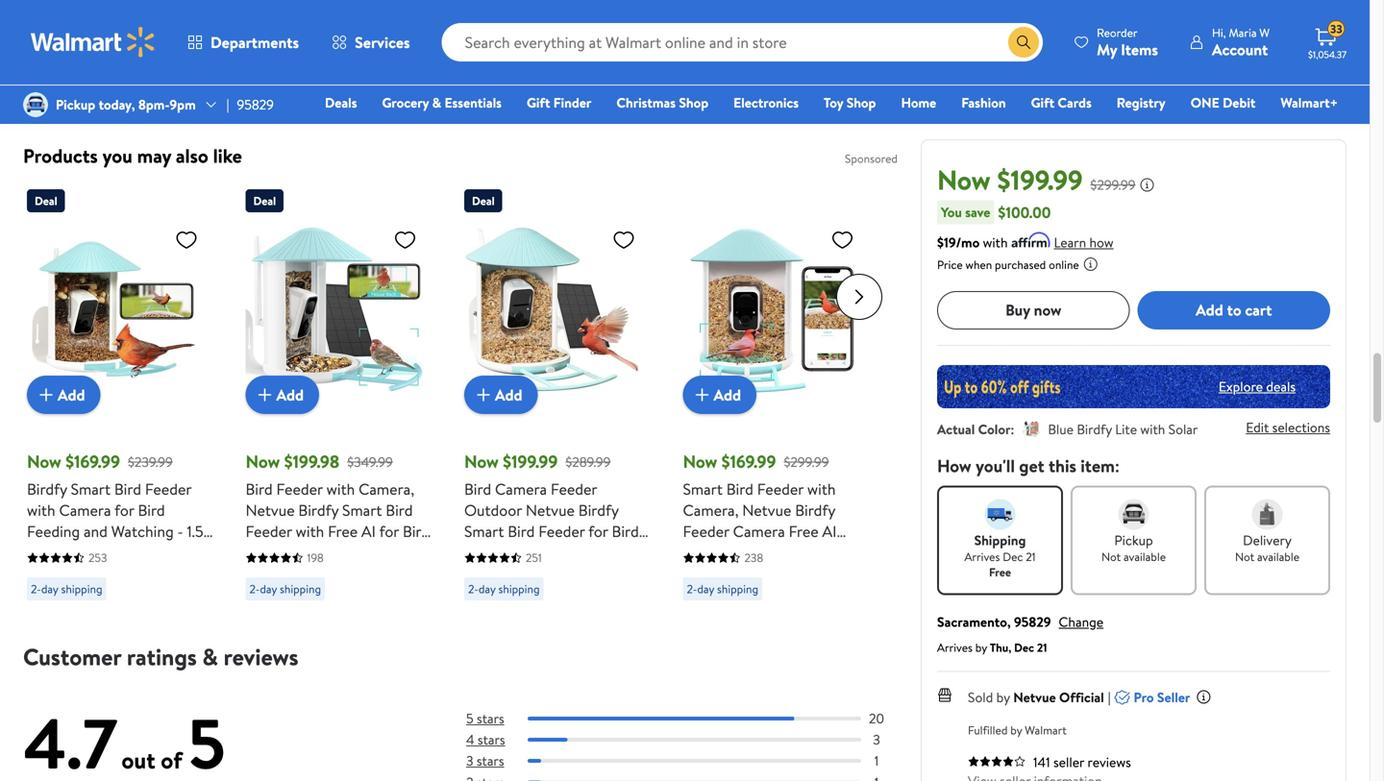Task type: describe. For each thing, give the bounding box(es) containing it.
learn how button
[[1054, 232, 1114, 253]]

registry
[[1117, 93, 1166, 112]]

w
[[1259, 25, 1270, 41]]

delivery not available
[[1235, 531, 1300, 565]]

edit
[[1246, 418, 1269, 437]]

not for delivery
[[1235, 549, 1254, 565]]

more
[[789, 74, 820, 93]]

essentials
[[445, 93, 502, 112]]

buy
[[1005, 299, 1030, 321]]

also
[[176, 142, 208, 169]]

arrives inside sacramento, 95829 change arrives by thu, dec 21
[[937, 639, 973, 656]]

gifts
[[315, 542, 348, 563]]

no
[[649, 72, 665, 93]]

change button
[[1059, 613, 1104, 631]]

add to favorites list, birdfy smart bird feeder with camera for bird feeding and watching - 1.5 lb capacity, blue image
[[175, 228, 198, 252]]

gift for gift finder
[[527, 93, 550, 112]]

4 shipping from the left
[[717, 581, 758, 597]]

you
[[102, 142, 132, 169]]

lite inside now $199.99 $289.99 bird camera feeder outdoor netvue birdfy smart bird feeder for bird watching, capture images/videos/motion detection with app notification ai recognition,blue (birdfy lite camera + solar panel)
[[630, 627, 655, 648]]

gift cards
[[1031, 93, 1092, 112]]

feeder up '251'
[[539, 521, 585, 542]]

finder
[[553, 93, 591, 112]]

maria
[[1229, 25, 1257, 41]]

by for sold
[[996, 688, 1010, 707]]

camera, inside now $169.99 $299.99 smart bird feeder with camera, netvue birdfy feeder camera free ai identify gift for parents and bird lover, blue
[[683, 500, 739, 521]]

seller
[[1053, 753, 1084, 772]]

(ai
[[279, 563, 298, 584]]

grocery
[[382, 93, 429, 112]]

like
[[213, 142, 242, 169]]

feeding
[[27, 521, 80, 542]]

and inside now $169.99 $299.99 smart bird feeder with camera, netvue birdfy feeder camera free ai identify gift for parents and bird lover, blue
[[845, 542, 869, 563]]

8pm-
[[138, 95, 170, 114]]

explore
[[1219, 377, 1263, 396]]

gift inside now $169.99 $299.99 smart bird feeder with camera, netvue birdfy feeder camera free ai identify gift for parents and bird lover, blue
[[738, 542, 764, 563]]

0 vertical spatial &
[[432, 93, 441, 112]]

Search search field
[[442, 23, 1043, 62]]

netvue up walmart
[[1013, 688, 1056, 707]]

sponsored
[[845, 150, 898, 167]]

add to favorites list, bird camera feeder outdoor netvue birdfy smart bird feeder for bird watching, capture images/videos/motion detection with app notification ai recognition,blue (birdfy lite camera + solar panel) image
[[612, 228, 635, 252]]

fulfilled
[[968, 722, 1008, 738]]

feeder up (ai
[[246, 521, 292, 542]]

netvue inside now $169.99 $299.99 smart bird feeder with camera, netvue birdfy feeder camera free ai identify gift for parents and bird lover, blue
[[742, 500, 791, 521]]

search icon image
[[1016, 35, 1031, 50]]

now for now $169.99 $299.99 smart bird feeder with camera, netvue birdfy feeder camera free ai identify gift for parents and bird lover, blue
[[683, 450, 717, 474]]

watching, inside now $199.99 $289.99 bird camera feeder outdoor netvue birdfy smart bird feeder for bird watching, capture images/videos/motion detection with app notification ai recognition,blue (birdfy lite camera + solar panel)
[[464, 542, 530, 563]]

add button for $199.98
[[246, 376, 319, 414]]

253
[[88, 550, 107, 566]]

panel)
[[570, 648, 611, 669]]

141
[[1033, 753, 1050, 772]]

hi, maria w account
[[1212, 25, 1270, 60]]

(birdfy
[[581, 627, 627, 648]]

pickup for not
[[1114, 531, 1153, 550]]

2-day shipping for $199.99
[[468, 581, 540, 597]]

toy shop
[[824, 93, 876, 112]]

with up 198
[[296, 521, 324, 542]]

add button for $169.99
[[27, 376, 101, 414]]

$349.99
[[347, 452, 393, 471]]

how you'll get this item:
[[937, 454, 1120, 478]]

earn 5% cash back on walmart.com. see if you're pre-approved with no credit risk.
[[194, 72, 738, 93]]

smart bird feeder with camera, netvue birdfy feeder camera free ai identify gift for parents and bird lover, blue image
[[683, 220, 862, 399]]

netvue inside now $199.98 $349.99 bird feeder with camera, netvue birdfy smart bird feeder with free ai for bird watching, gifts for parents, blue (ai with solar)
[[246, 500, 295, 521]]

141 seller reviews
[[1033, 753, 1131, 772]]

4 2-day shipping from the left
[[687, 581, 758, 597]]

for inside now $199.99 $289.99 bird camera feeder outdoor netvue birdfy smart bird feeder for bird watching, capture images/videos/motion detection with app notification ai recognition,blue (birdfy lite camera + solar panel)
[[588, 521, 608, 542]]

cash
[[251, 72, 281, 93]]

198
[[307, 550, 324, 566]]

approved
[[551, 72, 613, 93]]

christmas shop
[[616, 93, 709, 112]]

bird camera feeder outdoor netvue birdfy smart bird feeder for bird watching, capture images/videos/motion detection with app notification ai recognition,blue (birdfy lite camera + solar panel) image
[[464, 220, 643, 399]]

home link
[[892, 92, 945, 113]]

hi,
[[1212, 25, 1226, 41]]

with inside now $169.99 $299.99 smart bird feeder with camera, netvue birdfy feeder camera free ai identify gift for parents and bird lover, blue
[[807, 479, 836, 500]]

pro seller info image
[[1196, 690, 1211, 705]]

stars for 3 stars
[[477, 752, 504, 771]]

deal for now $169.99
[[35, 193, 57, 209]]

with right (ai
[[302, 563, 330, 584]]

capture
[[534, 542, 588, 563]]

add for now $199.99
[[495, 384, 522, 405]]

4 day from the left
[[697, 581, 714, 597]]

official
[[1059, 688, 1104, 707]]

4
[[466, 731, 474, 749]]

electronics
[[734, 93, 799, 112]]

next slide for products you may also like list image
[[836, 274, 882, 320]]

21 inside sacramento, 95829 change arrives by thu, dec 21
[[1037, 639, 1047, 656]]

items
[[1121, 39, 1158, 60]]

now $169.99 $299.99 smart bird feeder with camera, netvue birdfy feeder camera free ai identify gift for parents and bird lover, blue
[[683, 450, 869, 584]]

get
[[1019, 454, 1044, 478]]

explore deals link
[[1211, 370, 1303, 404]]

add to cart image for now $199.98
[[253, 384, 276, 407]]

camera inside now $169.99 $299.99 smart bird feeder with camera, netvue birdfy feeder camera free ai identify gift for parents and bird lover, blue
[[733, 521, 785, 542]]

gift cards link
[[1022, 92, 1100, 113]]

for inside now $169.99 $239.99 birdfy smart bird feeder with camera for bird feeding and watching - 1.5 lb capacity, blue
[[114, 500, 134, 521]]

add to cart image
[[691, 384, 714, 407]]

day for $199.98
[[260, 581, 277, 597]]

walmart image
[[31, 27, 156, 58]]

notification
[[464, 606, 544, 627]]

$1,054.37
[[1308, 48, 1347, 61]]

with left no on the left top of page
[[616, 72, 645, 93]]

smart inside now $199.98 $349.99 bird feeder with camera, netvue birdfy smart bird feeder with free ai for bird watching, gifts for parents, blue (ai with solar)
[[342, 500, 382, 521]]

free inside shipping arrives dec 21 free
[[989, 564, 1011, 580]]

add inside button
[[1196, 299, 1223, 321]]

blue inside now $199.98 $349.99 bird feeder with camera, netvue birdfy smart bird feeder with free ai for bird watching, gifts for parents, blue (ai with solar)
[[246, 563, 275, 584]]

3 for 3
[[873, 731, 880, 749]]

add to cart image for now $169.99
[[35, 384, 58, 407]]

2- for now $199.98
[[249, 581, 260, 597]]

buy now button
[[937, 291, 1130, 329]]

2- for now $169.99
[[31, 581, 41, 597]]

progress bar for 20
[[528, 717, 861, 721]]

watching
[[111, 521, 174, 542]]

smart inside now $169.99 $299.99 smart bird feeder with camera, netvue birdfy feeder camera free ai identify gift for parents and bird lover, blue
[[683, 479, 723, 500]]

| for |
[[1108, 688, 1111, 707]]

product group containing now $199.99
[[464, 182, 656, 669]]

with inside now $169.99 $239.99 birdfy smart bird feeder with camera for bird feeding and watching - 1.5 lb capacity, blue
[[27, 500, 55, 521]]

4 add button from the left
[[683, 376, 757, 414]]

add to cart image for now $199.99
[[472, 384, 495, 407]]

21 inside shipping arrives dec 21 free
[[1026, 549, 1036, 565]]

smart inside now $199.99 $289.99 bird camera feeder outdoor netvue birdfy smart bird feeder for bird watching, capture images/videos/motion detection with app notification ai recognition,blue (birdfy lite camera + solar panel)
[[464, 521, 504, 542]]

feeder up lover,
[[683, 521, 729, 542]]

customer ratings & reviews
[[23, 641, 298, 673]]

when
[[966, 256, 992, 273]]

today,
[[99, 95, 135, 114]]

stars for 5 stars
[[477, 709, 504, 728]]

$199.99 for now $199.99
[[997, 161, 1083, 198]]

legal information image
[[1083, 256, 1098, 272]]

feeder down $289.99
[[551, 479, 597, 500]]

blue inside now $169.99 $239.99 birdfy smart bird feeder with camera for bird feeding and watching - 1.5 lb capacity, blue
[[108, 542, 137, 563]]

home
[[901, 93, 936, 112]]

4.1206 stars out of 5, based on 141 seller reviews element
[[968, 756, 1026, 767]]

pro
[[1134, 688, 1154, 707]]

with inside now $199.99 $289.99 bird camera feeder outdoor netvue birdfy smart bird feeder for bird watching, capture images/videos/motion detection with app notification ai recognition,blue (birdfy lite camera + solar panel)
[[535, 584, 564, 606]]

explore deals
[[1219, 377, 1296, 396]]

by inside sacramento, 95829 change arrives by thu, dec 21
[[975, 639, 987, 656]]

4 product group from the left
[[683, 182, 875, 608]]

add button for $199.99
[[464, 376, 538, 414]]

shipping for $199.99
[[498, 581, 540, 597]]

capitalone image
[[101, 60, 179, 109]]

electronics link
[[725, 92, 807, 113]]

pickup today, 8pm-9pm
[[56, 95, 196, 114]]

learn how
[[1054, 233, 1114, 252]]

$289.99
[[566, 452, 611, 471]]

95829 for sacramento,
[[1014, 613, 1051, 631]]

with down the up to sixty percent off deals. shop now. image
[[1140, 420, 1165, 439]]

out
[[121, 744, 155, 777]]

available for delivery
[[1257, 549, 1300, 565]]

+
[[520, 648, 529, 669]]

fashion
[[961, 93, 1006, 112]]

intent image for shipping image
[[985, 499, 1015, 530]]

1 horizontal spatial lite
[[1115, 420, 1137, 439]]

account
[[1212, 39, 1268, 60]]

identify
[[683, 542, 734, 563]]

selections
[[1272, 418, 1330, 437]]

toy shop link
[[815, 92, 885, 113]]

price
[[937, 256, 963, 273]]

1
[[874, 752, 879, 771]]

sold by netvue official
[[968, 688, 1104, 707]]

my
[[1097, 39, 1117, 60]]

2-day shipping for $199.98
[[249, 581, 321, 597]]

change
[[1059, 613, 1104, 631]]



Task type: locate. For each thing, give the bounding box(es) containing it.
arrives down sacramento,
[[937, 639, 973, 656]]

available down "intent image for delivery"
[[1257, 549, 1300, 565]]

day left (ai
[[260, 581, 277, 597]]

0 vertical spatial by
[[975, 639, 987, 656]]

day down identify
[[697, 581, 714, 597]]

now down add to cart image
[[683, 450, 717, 474]]

1 vertical spatial 95829
[[1014, 613, 1051, 631]]

now up the feeding
[[27, 450, 61, 474]]

netvue up capture
[[526, 500, 575, 521]]

netvue inside now $199.99 $289.99 bird camera feeder outdoor netvue birdfy smart bird feeder for bird watching, capture images/videos/motion detection with app notification ai recognition,blue (birdfy lite camera + solar panel)
[[526, 500, 575, 521]]

1 not from the left
[[1101, 549, 1121, 565]]

images/videos/motion
[[464, 563, 615, 584]]

shipping down "238" on the right bottom
[[717, 581, 758, 597]]

dec down intent image for shipping
[[1003, 549, 1023, 565]]

smart up the feeding
[[71, 479, 111, 500]]

0 horizontal spatial ai
[[361, 521, 376, 542]]

2 2- from the left
[[249, 581, 260, 597]]

dec inside sacramento, 95829 change arrives by thu, dec 21
[[1014, 639, 1034, 656]]

1 vertical spatial reviews
[[1088, 753, 1131, 772]]

progress bar for 1
[[528, 760, 861, 763]]

2-day shipping down identify
[[687, 581, 758, 597]]

2 not from the left
[[1235, 549, 1254, 565]]

birdfy inside now $199.99 $289.99 bird camera feeder outdoor netvue birdfy smart bird feeder for bird watching, capture images/videos/motion detection with app notification ai recognition,blue (birdfy lite camera + solar panel)
[[578, 500, 619, 521]]

add to favorites list, smart bird feeder with camera, netvue birdfy feeder camera free ai identify gift for parents and bird lover, blue image
[[831, 228, 854, 252]]

add to cart button
[[1138, 291, 1330, 329]]

learn up electronics
[[754, 74, 786, 93]]

3 add button from the left
[[464, 376, 538, 414]]

shipping for $169.99
[[61, 581, 102, 597]]

product group
[[27, 182, 219, 608], [246, 182, 437, 608], [464, 182, 656, 669], [683, 182, 875, 608]]

christmas shop link
[[608, 92, 717, 113]]

with up lb
[[27, 500, 55, 521]]

0 horizontal spatial camera,
[[359, 479, 414, 500]]

watching, left gifts
[[246, 542, 312, 563]]

0 horizontal spatial gift
[[527, 93, 550, 112]]

solar right +
[[533, 648, 566, 669]]

1 horizontal spatial reviews
[[1088, 753, 1131, 772]]

day
[[41, 581, 58, 597], [260, 581, 277, 597], [478, 581, 496, 597], [697, 581, 714, 597]]

stars
[[477, 709, 504, 728], [478, 731, 505, 749], [477, 752, 504, 771]]

netvue up "238" on the right bottom
[[742, 500, 791, 521]]

2- up notification
[[468, 581, 479, 597]]

dec right the thu,
[[1014, 639, 1034, 656]]

2- left (ai
[[249, 581, 260, 597]]

deal for now $199.99
[[472, 193, 495, 209]]

not
[[1101, 549, 1121, 565], [1235, 549, 1254, 565]]

5 stars
[[466, 709, 504, 728]]

pre-
[[523, 72, 551, 93]]

reorder
[[1097, 25, 1138, 41]]

learn for learn how
[[1054, 233, 1086, 252]]

solar inside now $199.99 $289.99 bird camera feeder outdoor netvue birdfy smart bird feeder for bird watching, capture images/videos/motion detection with app notification ai recognition,blue (birdfy lite camera + solar panel)
[[533, 648, 566, 669]]

2 watching, from the left
[[464, 542, 530, 563]]

gift for gift cards
[[1031, 93, 1054, 112]]

camera, down $349.99
[[359, 479, 414, 500]]

-
[[177, 521, 183, 542]]

free inside now $199.98 $349.99 bird feeder with camera, netvue birdfy smart bird feeder with free ai for bird watching, gifts for parents, blue (ai with solar)
[[328, 521, 358, 542]]

21
[[1026, 549, 1036, 565], [1037, 639, 1047, 656]]

2-day shipping for $169.99
[[31, 581, 102, 597]]

0 horizontal spatial deal
[[35, 193, 57, 209]]

price when purchased online
[[937, 256, 1079, 273]]

credit
[[669, 72, 708, 93]]

smart up detection
[[464, 521, 504, 542]]

1 horizontal spatial and
[[845, 542, 869, 563]]

out of
[[121, 744, 182, 777]]

not inside pickup not available
[[1101, 549, 1121, 565]]

birdfy inside now $169.99 $239.99 birdfy smart bird feeder with camera for bird feeding and watching - 1.5 lb capacity, blue
[[27, 479, 67, 500]]

$299.99 inside now $169.99 $299.99 smart bird feeder with camera, netvue birdfy feeder camera free ai identify gift for parents and bird lover, blue
[[784, 452, 829, 471]]

free inside now $169.99 $299.99 smart bird feeder with camera, netvue birdfy feeder camera free ai identify gift for parents and bird lover, blue
[[789, 521, 819, 542]]

to
[[1227, 299, 1241, 321]]

ai inside now $199.99 $289.99 bird camera feeder outdoor netvue birdfy smart bird feeder for bird watching, capture images/videos/motion detection with app notification ai recognition,blue (birdfy lite camera + solar panel)
[[548, 606, 562, 627]]

grocery & essentials link
[[373, 92, 510, 113]]

by
[[975, 639, 987, 656], [996, 688, 1010, 707], [1010, 722, 1022, 738]]

0 horizontal spatial 95829
[[237, 95, 274, 114]]

cart
[[1245, 299, 1272, 321]]

shipping down 253
[[61, 581, 102, 597]]

2 available from the left
[[1257, 549, 1300, 565]]

$169.99 for now $169.99 $299.99 smart bird feeder with camera, netvue birdfy feeder camera free ai identify gift for parents and bird lover, blue
[[721, 450, 776, 474]]

1 vertical spatial &
[[202, 641, 218, 673]]

now inside now $169.99 $239.99 birdfy smart bird feeder with camera for bird feeding and watching - 1.5 lb capacity, blue
[[27, 450, 61, 474]]

birdfy up the feeding
[[27, 479, 67, 500]]

one debit
[[1191, 93, 1256, 112]]

1 horizontal spatial by
[[996, 688, 1010, 707]]

by right sold
[[996, 688, 1010, 707]]

not inside delivery not available
[[1235, 549, 1254, 565]]

1 2- from the left
[[31, 581, 41, 597]]

2 horizontal spatial free
[[989, 564, 1011, 580]]

2-day shipping down capacity,
[[31, 581, 102, 597]]

now for now $199.99
[[937, 161, 991, 198]]

see
[[436, 72, 461, 93]]

pickup
[[56, 95, 95, 114], [1114, 531, 1153, 550]]

pickup down intent image for pickup
[[1114, 531, 1153, 550]]

$169.99 inside now $169.99 $299.99 smart bird feeder with camera, netvue birdfy feeder camera free ai identify gift for parents and bird lover, blue
[[721, 450, 776, 474]]

blue birdfy lite with solar
[[1048, 420, 1198, 439]]

add to cart image
[[35, 384, 58, 407], [253, 384, 276, 407], [472, 384, 495, 407]]

1 horizontal spatial 21
[[1037, 639, 1047, 656]]

0 vertical spatial solar
[[1168, 420, 1198, 439]]

product group containing now $199.98
[[246, 182, 437, 608]]

gift inside "link"
[[527, 93, 550, 112]]

3 deal from the left
[[472, 193, 495, 209]]

day down capacity,
[[41, 581, 58, 597]]

2 $169.99 from the left
[[721, 450, 776, 474]]

birdfy inside now $169.99 $299.99 smart bird feeder with camera, netvue birdfy feeder camera free ai identify gift for parents and bird lover, blue
[[795, 500, 835, 521]]

0 horizontal spatial shop
[[679, 93, 709, 112]]

2 product group from the left
[[246, 182, 437, 608]]

1 vertical spatial arrives
[[937, 639, 973, 656]]

capital one  earn 5% cash back on walmart.com. see if you're pre-approved with no credit risk. learn more element
[[754, 74, 820, 94]]

feeder up parents
[[757, 479, 804, 500]]

$199.99 left $289.99
[[503, 450, 558, 474]]

you save $100.00
[[941, 202, 1051, 223]]

$199.99 up $100.00
[[997, 161, 1083, 198]]

0 horizontal spatial watching,
[[246, 542, 312, 563]]

shipping
[[974, 531, 1026, 550]]

and inside now $169.99 $239.99 birdfy smart bird feeder with camera for bird feeding and watching - 1.5 lb capacity, blue
[[84, 521, 108, 542]]

2 progress bar from the top
[[528, 738, 861, 742]]

2 vertical spatial by
[[1010, 722, 1022, 738]]

services button
[[315, 19, 426, 65]]

2 2-day shipping from the left
[[249, 581, 321, 597]]

reorder my items
[[1097, 25, 1158, 60]]

pickup left today,
[[56, 95, 95, 114]]

progress bar for 3
[[528, 738, 861, 742]]

2- down identify
[[687, 581, 697, 597]]

2 horizontal spatial by
[[1010, 722, 1022, 738]]

0 vertical spatial lite
[[1115, 420, 1137, 439]]

$239.99
[[128, 452, 173, 471]]

dec inside shipping arrives dec 21 free
[[1003, 549, 1023, 565]]

1 horizontal spatial $199.99
[[997, 161, 1083, 198]]

$169.99 for now $169.99 $239.99 birdfy smart bird feeder with camera for bird feeding and watching - 1.5 lb capacity, blue
[[65, 450, 120, 474]]

1 2-day shipping from the left
[[31, 581, 102, 597]]

edit selections
[[1246, 418, 1330, 437]]

deal for now $199.98
[[253, 193, 276, 209]]

2 horizontal spatial deal
[[472, 193, 495, 209]]

lb
[[27, 542, 39, 563]]

sold
[[968, 688, 993, 707]]

95829 left change button
[[1014, 613, 1051, 631]]

intent image for pickup image
[[1118, 499, 1149, 530]]

1 vertical spatial $199.99
[[503, 450, 558, 474]]

not down "intent image for delivery"
[[1235, 549, 1254, 565]]

risk.
[[712, 72, 738, 93]]

2 horizontal spatial gift
[[1031, 93, 1054, 112]]

now up outdoor
[[464, 450, 499, 474]]

0 vertical spatial 95829
[[237, 95, 274, 114]]

2 deal from the left
[[253, 193, 276, 209]]

delivery
[[1243, 531, 1292, 550]]

shop for toy shop
[[847, 93, 876, 112]]

1 horizontal spatial deal
[[253, 193, 276, 209]]

by right fulfilled
[[1010, 722, 1022, 738]]

1 $169.99 from the left
[[65, 450, 120, 474]]

up to sixty percent off deals. shop now. image
[[937, 365, 1330, 408]]

2 shipping from the left
[[280, 581, 321, 597]]

walmart+ link
[[1272, 92, 1347, 113]]

3 day from the left
[[478, 581, 496, 597]]

feeder inside now $169.99 $239.99 birdfy smart bird feeder with camera for bird feeding and watching - 1.5 lb capacity, blue
[[145, 479, 191, 500]]

| 95829
[[227, 95, 274, 114]]

camera up '251'
[[495, 479, 547, 500]]

back
[[285, 72, 316, 93]]

blue right 253
[[108, 542, 137, 563]]

outdoor
[[464, 500, 522, 521]]

affirm image
[[1012, 232, 1050, 247]]

now $199.98 $349.99 bird feeder with camera, netvue birdfy smart bird feeder with free ai for bird watching, gifts for parents, blue (ai with solar)
[[246, 450, 430, 584]]

birdfy up parents
[[795, 500, 835, 521]]

1 horizontal spatial &
[[432, 93, 441, 112]]

1 progress bar from the top
[[528, 717, 861, 721]]

reviews right seller
[[1088, 753, 1131, 772]]

with up parents
[[807, 479, 836, 500]]

how
[[1089, 233, 1114, 252]]

smart
[[71, 479, 111, 500], [683, 479, 723, 500], [342, 500, 382, 521], [464, 521, 504, 542]]

&
[[432, 93, 441, 112], [202, 641, 218, 673]]

shipping up notification
[[498, 581, 540, 597]]

4 stars
[[466, 731, 505, 749]]

netvue down $199.98
[[246, 500, 295, 521]]

parents,
[[375, 542, 429, 563]]

1 vertical spatial stars
[[478, 731, 505, 749]]

stars down 4 stars
[[477, 752, 504, 771]]

by left the thu,
[[975, 639, 987, 656]]

now inside now $169.99 $299.99 smart bird feeder with camera, netvue birdfy feeder camera free ai identify gift for parents and bird lover, blue
[[683, 450, 717, 474]]

| right official
[[1108, 688, 1111, 707]]

3 stars
[[466, 752, 504, 771]]

intent image for delivery image
[[1252, 499, 1283, 530]]

sacramento,
[[937, 613, 1011, 631]]

2-day shipping down 198
[[249, 581, 321, 597]]

$199.99 inside now $199.99 $289.99 bird camera feeder outdoor netvue birdfy smart bird feeder for bird watching, capture images/videos/motion detection with app notification ai recognition,blue (birdfy lite camera + solar panel)
[[503, 450, 558, 474]]

1 watching, from the left
[[246, 542, 312, 563]]

0 vertical spatial 3
[[873, 731, 880, 749]]

registry link
[[1108, 92, 1174, 113]]

0 vertical spatial learn
[[754, 74, 786, 93]]

now for now $169.99 $239.99 birdfy smart bird feeder with camera for bird feeding and watching - 1.5 lb capacity, blue
[[27, 450, 61, 474]]

shop right toy
[[847, 93, 876, 112]]

1 vertical spatial progress bar
[[528, 738, 861, 742]]

by for fulfilled
[[1010, 722, 1022, 738]]

stars for 4 stars
[[478, 731, 505, 749]]

lite down the up to sixty percent off deals. shop now. image
[[1115, 420, 1137, 439]]

thu,
[[990, 639, 1011, 656]]

0 vertical spatial $199.99
[[997, 161, 1083, 198]]

1 horizontal spatial $299.99
[[1090, 175, 1136, 194]]

birdfy smart bird feeder with camera for bird feeding and watching - 1.5 lb capacity, blue image
[[27, 220, 206, 399]]

0 vertical spatial 21
[[1026, 549, 1036, 565]]

add for now $199.98
[[276, 384, 304, 405]]

1 horizontal spatial 3
[[873, 731, 880, 749]]

walmart+
[[1281, 93, 1338, 112]]

pickup for today,
[[56, 95, 95, 114]]

not for pickup
[[1101, 549, 1121, 565]]

0 horizontal spatial free
[[328, 521, 358, 542]]

0 vertical spatial arrives
[[964, 549, 1000, 565]]

departments button
[[171, 19, 315, 65]]

$19/mo
[[937, 233, 980, 252]]

blue left (ai
[[246, 563, 275, 584]]

0 horizontal spatial |
[[227, 95, 229, 114]]

0 horizontal spatial &
[[202, 641, 218, 673]]

and up 253
[[84, 521, 108, 542]]

now left $199.98
[[246, 450, 280, 474]]

1 vertical spatial solar
[[533, 648, 566, 669]]

$199.99 for now $199.99 $289.99 bird camera feeder outdoor netvue birdfy smart bird feeder for bird watching, capture images/videos/motion detection with app notification ai recognition,blue (birdfy lite camera + solar panel)
[[503, 450, 558, 474]]

0 horizontal spatial 21
[[1026, 549, 1036, 565]]

0 vertical spatial pickup
[[56, 95, 95, 114]]

solar
[[1168, 420, 1198, 439], [533, 648, 566, 669]]

ai inside now $169.99 $299.99 smart bird feeder with camera, netvue birdfy feeder camera free ai identify gift for parents and bird lover, blue
[[822, 521, 837, 542]]

now for now $199.99 $289.99 bird camera feeder outdoor netvue birdfy smart bird feeder for bird watching, capture images/videos/motion detection with app notification ai recognition,blue (birdfy lite camera + solar panel)
[[464, 450, 499, 474]]

0 horizontal spatial solar
[[533, 648, 566, 669]]

smart down $349.99
[[342, 500, 382, 521]]

watching, inside now $199.98 $349.99 bird feeder with camera, netvue birdfy smart bird feeder with free ai for bird watching, gifts for parents, blue (ai with solar)
[[246, 542, 312, 563]]

& right grocery
[[432, 93, 441, 112]]

2 horizontal spatial add to cart image
[[472, 384, 495, 407]]

with
[[616, 72, 645, 93], [983, 233, 1008, 252], [1140, 420, 1165, 439], [326, 479, 355, 500], [807, 479, 836, 500], [27, 500, 55, 521], [296, 521, 324, 542], [302, 563, 330, 584], [535, 584, 564, 606]]

1 deal from the left
[[35, 193, 57, 209]]

for inside now $169.99 $299.99 smart bird feeder with camera, netvue birdfy feeder camera free ai identify gift for parents and bird lover, blue
[[767, 542, 787, 563]]

1 available from the left
[[1124, 549, 1166, 565]]

0 vertical spatial stars
[[477, 709, 504, 728]]

0 horizontal spatial $299.99
[[784, 452, 829, 471]]

:
[[1011, 420, 1014, 439]]

3 down 4 at the bottom of page
[[466, 752, 473, 771]]

feeder down "$239.99"
[[145, 479, 191, 500]]

products
[[23, 142, 98, 169]]

0 horizontal spatial 3
[[466, 752, 473, 771]]

95829
[[237, 95, 274, 114], [1014, 613, 1051, 631]]

1 horizontal spatial shop
[[847, 93, 876, 112]]

birdfy down $289.99
[[578, 500, 619, 521]]

1 horizontal spatial $169.99
[[721, 450, 776, 474]]

camera up "238" on the right bottom
[[733, 521, 785, 542]]

day up notification
[[478, 581, 496, 597]]

1 shop from the left
[[679, 93, 709, 112]]

0 vertical spatial |
[[227, 95, 229, 114]]

this
[[1049, 454, 1076, 478]]

available for pickup
[[1124, 549, 1166, 565]]

birdfy inside now $199.98 $349.99 bird feeder with camera, netvue birdfy smart bird feeder with free ai for bird watching, gifts for parents, blue (ai with solar)
[[298, 500, 339, 521]]

1 add to cart image from the left
[[35, 384, 58, 407]]

21 up sacramento, 95829 change arrives by thu, dec 21
[[1026, 549, 1036, 565]]

feeder down $199.98
[[276, 479, 323, 500]]

cards
[[1058, 93, 1092, 112]]

0 horizontal spatial not
[[1101, 549, 1121, 565]]

available inside pickup not available
[[1124, 549, 1166, 565]]

not down intent image for pickup
[[1101, 549, 1121, 565]]

progress bar
[[528, 717, 861, 721], [528, 738, 861, 742], [528, 760, 861, 763]]

3 2- from the left
[[468, 581, 479, 597]]

smart inside now $169.99 $239.99 birdfy smart bird feeder with camera for bird feeding and watching - 1.5 lb capacity, blue
[[71, 479, 111, 500]]

with up price when purchased online
[[983, 233, 1008, 252]]

1 horizontal spatial ai
[[548, 606, 562, 627]]

1 vertical spatial learn
[[1054, 233, 1086, 252]]

| for | 95829
[[227, 95, 229, 114]]

arrives inside shipping arrives dec 21 free
[[964, 549, 1000, 565]]

and right parents
[[845, 542, 869, 563]]

1 add button from the left
[[27, 376, 101, 414]]

on
[[320, 72, 337, 93]]

1 vertical spatial $299.99
[[784, 452, 829, 471]]

smart up identify
[[683, 479, 723, 500]]

3 for 3 stars
[[466, 752, 473, 771]]

blue right lover,
[[757, 563, 787, 584]]

camera,
[[359, 479, 414, 500], [683, 500, 739, 521]]

1 vertical spatial 21
[[1037, 639, 1047, 656]]

grocery & essentials
[[382, 93, 502, 112]]

1 vertical spatial pickup
[[1114, 531, 1153, 550]]

1 shipping from the left
[[61, 581, 102, 597]]

0 vertical spatial $299.99
[[1090, 175, 1136, 194]]

2 add to cart image from the left
[[253, 384, 276, 407]]

1 horizontal spatial gift
[[738, 542, 764, 563]]

one
[[1191, 93, 1220, 112]]

bird feeder with camera, netvue birdfy smart bird feeder with free ai for bird watching, gifts for parents, blue (ai with solar) image
[[246, 220, 424, 399]]

2-day shipping up notification
[[468, 581, 540, 597]]

0 horizontal spatial add to cart image
[[35, 384, 58, 407]]

with left "app"
[[535, 584, 564, 606]]

2 vertical spatial progress bar
[[528, 760, 861, 763]]

gift left 'cards'
[[1031, 93, 1054, 112]]

95829 inside sacramento, 95829 change arrives by thu, dec 21
[[1014, 613, 1051, 631]]

available down intent image for pickup
[[1124, 549, 1166, 565]]

3 up 1
[[873, 731, 880, 749]]

& right ratings
[[202, 641, 218, 673]]

pickup inside pickup not available
[[1114, 531, 1153, 550]]

$19/mo with
[[937, 233, 1008, 252]]

2 day from the left
[[260, 581, 277, 597]]

0 horizontal spatial available
[[1124, 549, 1166, 565]]

available inside delivery not available
[[1257, 549, 1300, 565]]

1 vertical spatial dec
[[1014, 639, 1034, 656]]

day for $169.99
[[41, 581, 58, 597]]

watching,
[[246, 542, 312, 563], [464, 542, 530, 563]]

95829 for |
[[237, 95, 274, 114]]

add for now $169.99
[[58, 384, 85, 405]]

birdfy up item: in the bottom right of the page
[[1077, 420, 1112, 439]]

1 horizontal spatial solar
[[1168, 420, 1198, 439]]

$299.99
[[1090, 175, 1136, 194], [784, 452, 829, 471]]

blue inside now $169.99 $299.99 smart bird feeder with camera, netvue birdfy feeder camera free ai identify gift for parents and bird lover, blue
[[757, 563, 787, 584]]

lite right (birdfy
[[630, 627, 655, 648]]

1 horizontal spatial learn
[[1054, 233, 1086, 252]]

camera, inside now $199.98 $349.99 bird feeder with camera, netvue birdfy smart bird feeder with free ai for bird watching, gifts for parents, blue (ai with solar)
[[359, 479, 414, 500]]

1 vertical spatial 3
[[466, 752, 473, 771]]

shop left risk.
[[679, 93, 709, 112]]

camera left +
[[464, 648, 516, 669]]

2- for now $199.99
[[468, 581, 479, 597]]

add
[[1196, 299, 1223, 321], [58, 384, 85, 405], [276, 384, 304, 405], [495, 384, 522, 405], [714, 384, 741, 405]]

for
[[114, 500, 134, 521], [379, 521, 399, 542], [588, 521, 608, 542], [351, 542, 371, 563], [767, 542, 787, 563]]

gift left finder on the left of the page
[[527, 93, 550, 112]]

camera inside now $169.99 $239.99 birdfy smart bird feeder with camera for bird feeding and watching - 1.5 lb capacity, blue
[[59, 500, 111, 521]]

ai inside now $199.98 $349.99 bird feeder with camera, netvue birdfy smart bird feeder with free ai for bird watching, gifts for parents, blue (ai with solar)
[[361, 521, 376, 542]]

shipping for $199.98
[[280, 581, 321, 597]]

services
[[355, 32, 410, 53]]

 image
[[23, 92, 48, 117]]

1 horizontal spatial watching,
[[464, 542, 530, 563]]

1 product group from the left
[[27, 182, 219, 608]]

$199.98
[[284, 450, 339, 474]]

1 horizontal spatial |
[[1108, 688, 1111, 707]]

0 vertical spatial reviews
[[224, 641, 298, 673]]

seller
[[1157, 688, 1190, 707]]

0 horizontal spatial reviews
[[224, 641, 298, 673]]

1 horizontal spatial free
[[789, 521, 819, 542]]

0 horizontal spatial pickup
[[56, 95, 95, 114]]

watching, up detection
[[464, 542, 530, 563]]

day for $199.99
[[478, 581, 496, 597]]

learn inside button
[[1054, 233, 1086, 252]]

add to favorites list, bird feeder with camera, netvue birdfy smart bird feeder with free ai for bird watching, gifts for parents, blue (ai with solar) image
[[394, 228, 417, 252]]

0 vertical spatial dec
[[1003, 549, 1023, 565]]

1 horizontal spatial camera,
[[683, 500, 739, 521]]

2 horizontal spatial ai
[[822, 521, 837, 542]]

now for now $199.98 $349.99 bird feeder with camera, netvue birdfy smart bird feeder with free ai for bird watching, gifts for parents, blue (ai with solar)
[[246, 450, 280, 474]]

shop for christmas shop
[[679, 93, 709, 112]]

2- down lb
[[31, 581, 41, 597]]

3 product group from the left
[[464, 182, 656, 669]]

gift right identify
[[738, 542, 764, 563]]

1 vertical spatial |
[[1108, 688, 1111, 707]]

$299.99 up parents
[[784, 452, 829, 471]]

recognition,blue
[[464, 627, 578, 648]]

camera, up identify
[[683, 500, 739, 521]]

0 vertical spatial progress bar
[[528, 717, 861, 721]]

fashion link
[[953, 92, 1015, 113]]

purchased
[[995, 256, 1046, 273]]

1 horizontal spatial not
[[1235, 549, 1254, 565]]

christmas
[[616, 93, 676, 112]]

0 horizontal spatial $169.99
[[65, 450, 120, 474]]

now inside now $199.98 $349.99 bird feeder with camera, netvue birdfy smart bird feeder with free ai for bird watching, gifts for parents, blue (ai with solar)
[[246, 450, 280, 474]]

ratings
[[127, 641, 197, 673]]

1 vertical spatial lite
[[630, 627, 655, 648]]

2 shop from the left
[[847, 93, 876, 112]]

0 horizontal spatial $199.99
[[503, 450, 558, 474]]

pro seller
[[1134, 688, 1190, 707]]

0 horizontal spatial and
[[84, 521, 108, 542]]

products you may also like
[[23, 142, 242, 169]]

1 horizontal spatial available
[[1257, 549, 1300, 565]]

now
[[937, 161, 991, 198], [27, 450, 61, 474], [246, 450, 280, 474], [464, 450, 499, 474], [683, 450, 717, 474]]

2 vertical spatial stars
[[477, 752, 504, 771]]

shop
[[679, 93, 709, 112], [847, 93, 876, 112]]

4 2- from the left
[[687, 581, 697, 597]]

1 horizontal spatial add to cart image
[[253, 384, 276, 407]]

1 vertical spatial by
[[996, 688, 1010, 707]]

arrives down intent image for shipping
[[964, 549, 1000, 565]]

3 progress bar from the top
[[528, 760, 861, 763]]

Walmart Site-Wide search field
[[442, 23, 1043, 62]]

1 horizontal spatial pickup
[[1114, 531, 1153, 550]]

2 add button from the left
[[246, 376, 319, 414]]

0 horizontal spatial learn
[[754, 74, 786, 93]]

21 right the thu,
[[1037, 639, 1047, 656]]

learn more about strikethrough prices image
[[1140, 177, 1155, 192]]

3 shipping from the left
[[498, 581, 540, 597]]

with down $199.98
[[326, 479, 355, 500]]

0 horizontal spatial by
[[975, 639, 987, 656]]

stars right 5
[[477, 709, 504, 728]]

learn up online
[[1054, 233, 1086, 252]]

solar)
[[334, 563, 372, 584]]

251
[[526, 550, 542, 566]]

now inside now $199.99 $289.99 bird camera feeder outdoor netvue birdfy smart bird feeder for bird watching, capture images/videos/motion detection with app notification ai recognition,blue (birdfy lite camera + solar panel)
[[464, 450, 499, 474]]

edit selections button
[[1246, 418, 1330, 437]]

learn for learn more
[[754, 74, 786, 93]]

bird
[[114, 479, 141, 500], [246, 479, 273, 500], [464, 479, 491, 500], [726, 479, 753, 500], [138, 500, 165, 521], [386, 500, 413, 521], [403, 521, 430, 542], [508, 521, 535, 542], [612, 521, 639, 542], [683, 563, 710, 584]]

reviews down (ai
[[224, 641, 298, 673]]

walmart.com.
[[340, 72, 433, 93]]

shipping down 198
[[280, 581, 321, 597]]

1 horizontal spatial 95829
[[1014, 613, 1051, 631]]

238
[[744, 550, 763, 566]]

customer
[[23, 641, 121, 673]]

3 add to cart image from the left
[[472, 384, 495, 407]]

$169.99 inside now $169.99 $239.99 birdfy smart bird feeder with camera for bird feeding and watching - 1.5 lb capacity, blue
[[65, 450, 120, 474]]

0 horizontal spatial lite
[[630, 627, 655, 648]]

$299.99 left the learn more about strikethrough prices "image"
[[1090, 175, 1136, 194]]

1 day from the left
[[41, 581, 58, 597]]

3 2-day shipping from the left
[[468, 581, 540, 597]]

stars right 4 at the bottom of page
[[478, 731, 505, 749]]

blue up this
[[1048, 420, 1074, 439]]

solar down the up to sixty percent off deals. shop now. image
[[1168, 420, 1198, 439]]



Task type: vqa. For each thing, say whether or not it's contained in the screenshot.
IN-STORE button
no



